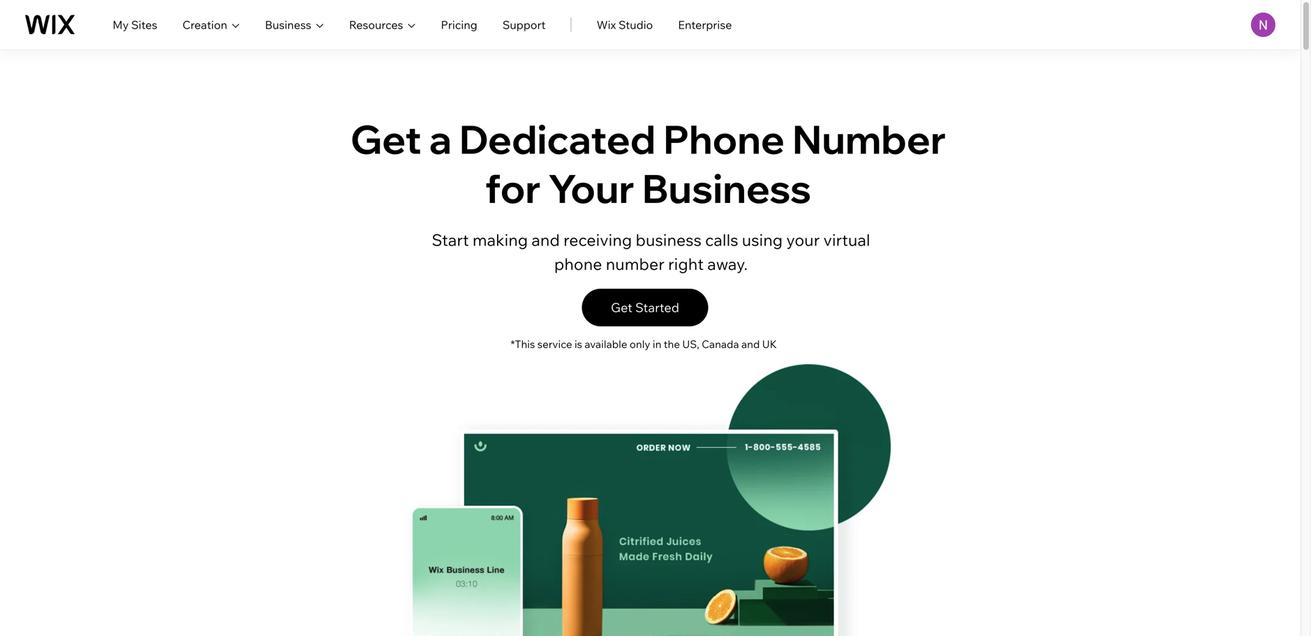 Task type: vqa. For each thing, say whether or not it's contained in the screenshot.
'MOBILE'
no



Task type: locate. For each thing, give the bounding box(es) containing it.
us,
[[683, 338, 700, 351]]

enterprise link
[[678, 16, 732, 33]]

started
[[636, 300, 680, 316]]

and inside start making and receiving business calls using your virtual phone number right away.
[[532, 230, 560, 250]]

wix
[[597, 18, 616, 32]]

get started
[[611, 300, 680, 316]]

artboard 2.jpg image
[[380, 353, 916, 637]]

get left a
[[351, 115, 422, 164]]

wix studio
[[597, 18, 653, 32]]

get
[[351, 115, 422, 164], [611, 300, 633, 316]]

canada
[[702, 338, 739, 351]]

0 horizontal spatial and
[[532, 230, 560, 250]]

*this service is available only in the us, canada and uk
[[511, 338, 777, 351]]

get started link
[[582, 289, 708, 327]]

available
[[585, 338, 627, 351]]

number
[[793, 115, 946, 164]]

and left "uk"
[[742, 338, 760, 351]]

1 horizontal spatial business
[[642, 164, 812, 213]]

business
[[265, 18, 311, 32], [642, 164, 812, 213]]

0 horizontal spatial get
[[351, 115, 422, 164]]

my
[[113, 18, 129, 32]]

is
[[575, 338, 582, 351]]

business inside get a dedicated phone number for your business
[[642, 164, 812, 213]]

1 vertical spatial business
[[642, 164, 812, 213]]

making
[[473, 230, 528, 250]]

dedicated
[[459, 115, 656, 164]]

the
[[664, 338, 680, 351]]

0 vertical spatial get
[[351, 115, 422, 164]]

1 horizontal spatial and
[[742, 338, 760, 351]]

start
[[432, 230, 469, 250]]

enterprise
[[678, 18, 732, 32]]

0 vertical spatial business
[[265, 18, 311, 32]]

1 vertical spatial and
[[742, 338, 760, 351]]

get left started
[[611, 300, 633, 316]]

0 horizontal spatial business
[[265, 18, 311, 32]]

and
[[532, 230, 560, 250], [742, 338, 760, 351]]

your
[[549, 164, 635, 213]]

phone
[[664, 115, 785, 164]]

1 horizontal spatial get
[[611, 300, 633, 316]]

get inside get a dedicated phone number for your business
[[351, 115, 422, 164]]

0 vertical spatial and
[[532, 230, 560, 250]]

1 vertical spatial get
[[611, 300, 633, 316]]

service
[[538, 338, 572, 351]]

get a dedicated phone number for your business
[[351, 115, 946, 213]]

support link
[[503, 16, 546, 33]]

uk
[[762, 338, 777, 351]]

only
[[630, 338, 651, 351]]

phone
[[554, 254, 602, 274]]

support
[[503, 18, 546, 32]]

studio
[[619, 18, 653, 32]]

and up phone
[[532, 230, 560, 250]]



Task type: describe. For each thing, give the bounding box(es) containing it.
business button
[[265, 16, 324, 33]]

wix studio link
[[597, 16, 653, 33]]

calls
[[705, 230, 739, 250]]

my sites link
[[113, 16, 157, 33]]

start making and receiving business calls using your virtual phone number right away.
[[432, 230, 871, 274]]

get for get started
[[611, 300, 633, 316]]

creation button
[[183, 16, 240, 33]]

in
[[653, 338, 662, 351]]

using
[[742, 230, 783, 250]]

resources
[[349, 18, 403, 32]]

get for get a dedicated phone number for your business
[[351, 115, 422, 164]]

sites
[[131, 18, 157, 32]]

right
[[668, 254, 704, 274]]

business
[[636, 230, 702, 250]]

number
[[606, 254, 665, 274]]

pricing
[[441, 18, 478, 32]]

for
[[485, 164, 541, 213]]

your
[[787, 230, 820, 250]]

resources button
[[349, 16, 416, 33]]

away.
[[708, 254, 748, 274]]

business inside dropdown button
[[265, 18, 311, 32]]

profile image image
[[1251, 13, 1276, 37]]

receiving
[[564, 230, 632, 250]]

my sites
[[113, 18, 157, 32]]

*this
[[511, 338, 535, 351]]

a
[[429, 115, 452, 164]]

creation
[[183, 18, 227, 32]]

virtual
[[824, 230, 871, 250]]

pricing link
[[441, 16, 478, 33]]



